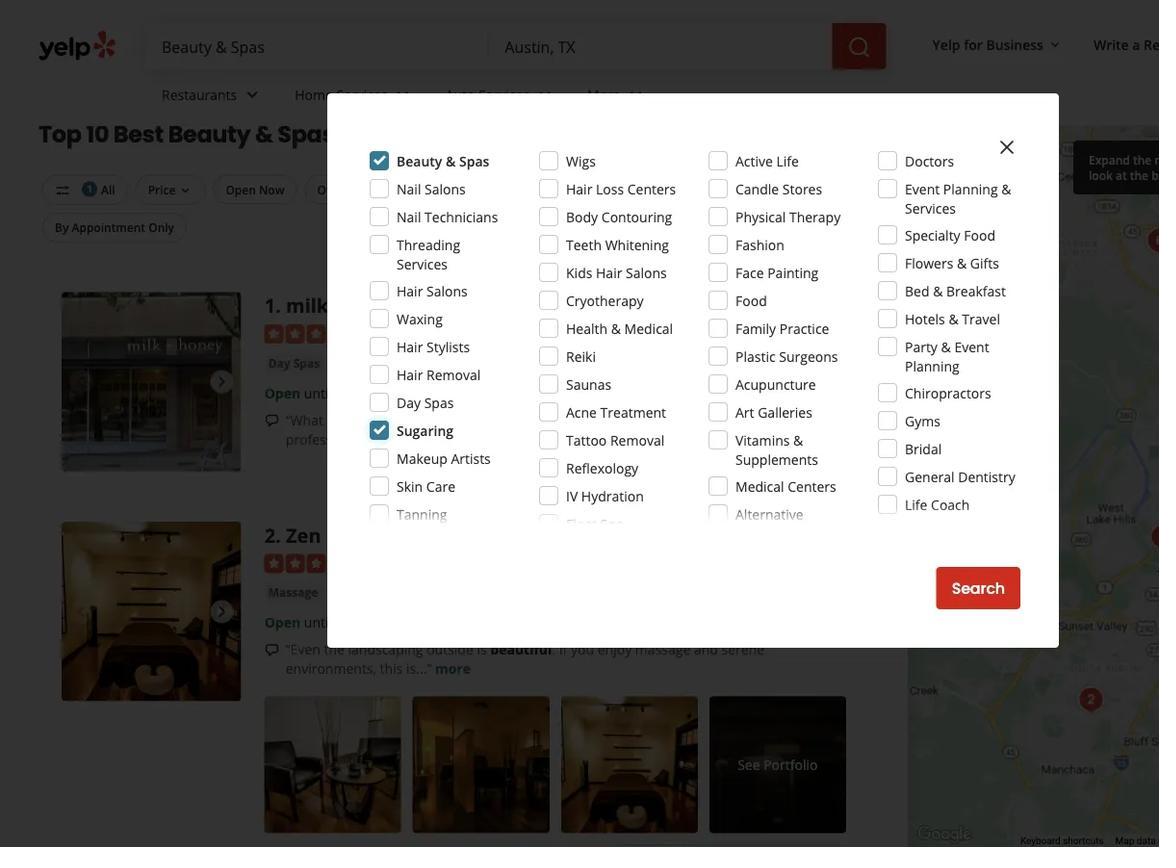 Task type: locate. For each thing, give the bounding box(es) containing it.
1 vertical spatial a
[[630, 181, 637, 197]]

texas
[[485, 118, 553, 150]]

stores
[[783, 180, 823, 198]]

galleries
[[758, 403, 813, 421]]

& inside party & event planning
[[941, 338, 951, 356]]

0 vertical spatial removal
[[427, 365, 481, 384]]

0 horizontal spatial the
[[324, 641, 345, 659]]

0 vertical spatial care
[[363, 355, 389, 371]]

1 vertical spatial centers
[[788, 477, 837, 495]]

4.0
[[376, 324, 395, 342]]

hair for hair stylists
[[397, 338, 423, 356]]

0 horizontal spatial food
[[736, 291, 767, 310]]

hair up waxing
[[397, 282, 423, 300]]

day spas down the 4 star rating image
[[268, 355, 320, 371]]

body right tanning
[[456, 522, 504, 548]]

open now
[[226, 181, 285, 197]]

day spas up sugaring
[[397, 393, 454, 412]]

day up 8:00
[[333, 585, 356, 601]]

skin care
[[335, 355, 389, 371], [397, 477, 455, 495]]

more link for mind
[[435, 660, 471, 678]]

1 horizontal spatial a
[[630, 181, 637, 197]]

& for beauty & spas
[[446, 152, 456, 170]]

keyboard shortcuts button
[[1021, 835, 1104, 847]]

previous image for 2
[[69, 600, 92, 623]]

milk + honey image
[[62, 292, 241, 472]]

beautiful down 10:00 on the top
[[338, 411, 400, 429]]

1 inside 1 all
[[87, 182, 92, 195]]

0 vertical spatial for
[[964, 35, 983, 53]]

beautiful right is on the left bottom of the page
[[490, 641, 552, 659]]

& up supplements
[[794, 431, 803, 449]]

kids inside search dialog
[[566, 263, 593, 282]]

0 vertical spatial open
[[226, 181, 256, 197]]

food up 'gifts'
[[964, 226, 996, 244]]

day spas inside search dialog
[[397, 393, 454, 412]]

and
[[785, 411, 809, 429], [694, 641, 718, 659]]

services up texas
[[479, 85, 530, 104]]

2 horizontal spatial day spas
[[397, 393, 454, 412]]

a left re
[[1133, 35, 1141, 53]]

the for expand the m
[[1133, 152, 1152, 168]]

massage
[[268, 585, 318, 601]]

day spas button up 8:00
[[330, 583, 389, 603]]

massage link
[[265, 583, 322, 603]]

24 chevron down v2 image inside auto services link
[[534, 83, 557, 106]]

write
[[1094, 35, 1129, 53]]

1 vertical spatial skin
[[397, 477, 423, 495]]

"even the landscaping outside is beautiful
[[286, 641, 552, 659]]

filters group
[[39, 175, 789, 242]]

2 vertical spatial .
[[552, 641, 556, 659]]

this
[[380, 660, 403, 678]]

1 horizontal spatial spa
[[601, 515, 624, 533]]

event down travel
[[955, 338, 990, 356]]

0 vertical spatial life
[[777, 152, 799, 170]]

by appointment only button
[[42, 213, 187, 242]]

1 horizontal spatial day
[[333, 585, 356, 601]]

day inside 'link'
[[268, 355, 290, 371]]

1 horizontal spatial skin
[[397, 477, 423, 495]]

0 horizontal spatial day spas button
[[265, 353, 324, 373]]

2 vertical spatial the
[[324, 641, 345, 659]]

1 for 1 . milk + honey
[[265, 292, 276, 319]]

more for mind
[[435, 660, 471, 678]]

0 horizontal spatial for
[[730, 181, 747, 197]]

pm for honey
[[374, 384, 394, 402]]

removal
[[427, 365, 481, 384], [610, 431, 665, 449]]

0 horizontal spatial spa
[[509, 522, 544, 548]]

yelp for business
[[933, 35, 1044, 53]]

medical
[[625, 319, 673, 338], [736, 477, 784, 495]]

fashion
[[736, 235, 785, 254]]

24 chevron down v2 image
[[391, 83, 415, 106], [534, 83, 557, 106], [625, 83, 648, 106]]

1 vertical spatial .
[[276, 522, 281, 548]]

beauty down austin,
[[397, 152, 442, 170]]

0 vertical spatial more link
[[382, 430, 418, 448]]

candle
[[736, 180, 779, 198]]

& for party & event planning
[[941, 338, 951, 356]]

nail salons
[[397, 180, 466, 198], [405, 355, 469, 371]]

hair stylists
[[397, 338, 470, 356]]

0 horizontal spatial removal
[[427, 365, 481, 384]]

nail up "threading"
[[397, 208, 421, 226]]

day spas up 8:00
[[333, 585, 385, 601]]

expand the m
[[1089, 152, 1159, 183]]

centers
[[628, 180, 676, 198], [788, 477, 837, 495]]

2 horizontal spatial the
[[1133, 152, 1152, 168]]

+ right the milk
[[334, 292, 345, 319]]

& down the close image
[[1002, 180, 1012, 198]]

hotels & travel
[[905, 310, 1000, 328]]

rejuvenate austin image
[[1151, 521, 1159, 560]]

and inside . if you enjoy massage and serene environments, this is..."
[[694, 641, 718, 659]]

more link down outside
[[435, 660, 471, 678]]

removal down stylists
[[427, 365, 481, 384]]

None search field
[[146, 23, 890, 69]]

& up accepts
[[446, 152, 456, 170]]

& right the party
[[941, 338, 951, 356]]

2 horizontal spatial day
[[397, 393, 421, 412]]

hair salons
[[397, 282, 468, 300]]

jing massage image
[[1141, 222, 1159, 260]]

care down makeup artists
[[426, 477, 455, 495]]

1 vertical spatial event
[[955, 338, 990, 356]]

0 vertical spatial nail salons
[[397, 180, 466, 198]]

services up specialty
[[905, 199, 956, 217]]

life
[[777, 152, 799, 170], [905, 495, 928, 514]]

until for milk
[[304, 384, 332, 402]]

centers up contouring
[[628, 180, 676, 198]]

more link down little
[[382, 430, 418, 448]]

art
[[736, 403, 755, 421]]

open inside button
[[226, 181, 256, 197]]

skin care inside search dialog
[[397, 477, 455, 495]]

& right health
[[611, 319, 621, 338]]

general
[[905, 468, 955, 486]]

1 horizontal spatial beauty
[[397, 152, 442, 170]]

accepts
[[433, 181, 476, 197]]

the left lux
[[498, 411, 519, 429]]

body up teeth on the top of page
[[566, 208, 598, 226]]

planning down the doctors
[[944, 180, 998, 198]]

1 vertical spatial until
[[304, 614, 332, 632]]

skin up 10:00 on the top
[[335, 355, 360, 371]]

day spas inside the day spas 'link'
[[268, 355, 320, 371]]

pm for mind
[[366, 614, 386, 632]]

little spa. i had the lux facial with claire. she was very sweet and professional..."
[[286, 411, 809, 448]]

spa left 'float'
[[509, 522, 544, 548]]

slideshow element
[[62, 292, 241, 472], [62, 522, 241, 702]]

. left the milk
[[276, 292, 281, 319]]

auto
[[445, 85, 475, 104]]

2 slideshow element from the top
[[62, 522, 241, 702]]

reiki
[[566, 347, 596, 365]]

accepts credit cards
[[433, 181, 548, 197]]

hair right the 4.0
[[397, 338, 423, 356]]

0 vertical spatial day spas button
[[265, 353, 324, 373]]

1 left the milk
[[265, 292, 276, 319]]

near
[[339, 118, 395, 150]]

10:00
[[336, 384, 370, 402]]

1 vertical spatial pm
[[366, 614, 386, 632]]

more
[[382, 430, 418, 448], [435, 660, 471, 678]]

1 left all on the left of page
[[87, 182, 92, 195]]

0 vertical spatial day spas
[[268, 355, 320, 371]]

hair down "hair stylists"
[[397, 365, 423, 384]]

life down general
[[905, 495, 928, 514]]

skin care up 10:00 on the top
[[335, 355, 389, 371]]

0 horizontal spatial kids
[[566, 263, 593, 282]]

1 horizontal spatial body
[[566, 208, 598, 226]]

. left if at bottom left
[[552, 641, 556, 659]]

0 horizontal spatial 24 chevron down v2 image
[[391, 83, 415, 106]]

for inside filters group
[[730, 181, 747, 197]]

16 filter v2 image
[[55, 183, 70, 198]]

a for "what
[[327, 411, 334, 429]]

1 horizontal spatial more
[[435, 660, 471, 678]]

removal for tattoo removal
[[610, 431, 665, 449]]

0 vertical spatial body
[[566, 208, 598, 226]]

(630
[[399, 324, 426, 342]]

next image
[[211, 370, 234, 394], [211, 600, 234, 623]]

day down the 4 star rating image
[[268, 355, 290, 371]]

planning down the party
[[905, 357, 960, 375]]

all
[[101, 181, 115, 197]]

open left now at the top left
[[226, 181, 256, 197]]

24 chevron down v2 image up texas
[[534, 83, 557, 106]]

2 vertical spatial open
[[265, 614, 301, 632]]

keyboard shortcuts
[[1021, 835, 1104, 847]]

1 vertical spatial beauty
[[397, 152, 442, 170]]

enjoy
[[598, 641, 632, 659]]

search dialog
[[0, 0, 1159, 847]]

1 next image from the top
[[211, 370, 234, 394]]

1 for 1 all
[[87, 182, 92, 195]]

& for health & medical
[[611, 319, 621, 338]]

& inside vitamins & supplements
[[794, 431, 803, 449]]

shortcuts
[[1063, 835, 1104, 847]]

0 vertical spatial planning
[[944, 180, 998, 198]]

1 vertical spatial open
[[265, 384, 301, 402]]

massage
[[635, 641, 691, 659]]

artists
[[451, 449, 491, 468]]

1 vertical spatial removal
[[610, 431, 665, 449]]

and left serene
[[694, 641, 718, 659]]

0 horizontal spatial a
[[327, 411, 334, 429]]

2 next image from the top
[[211, 600, 234, 623]]

0 horizontal spatial centers
[[628, 180, 676, 198]]

services inside "threading services"
[[397, 255, 448, 273]]

services for home services
[[337, 85, 388, 104]]

services down "threading"
[[397, 255, 448, 273]]

until for zen
[[304, 614, 332, 632]]

day spas button down the 4 star rating image
[[265, 353, 324, 373]]

0 horizontal spatial beauty
[[168, 118, 251, 150]]

skin care down makeup
[[397, 477, 455, 495]]

a inside button
[[630, 181, 637, 197]]

re
[[1144, 35, 1159, 53]]

0 horizontal spatial more link
[[382, 430, 418, 448]]

0 vertical spatial until
[[304, 384, 332, 402]]

little
[[403, 411, 430, 429]]

kids
[[750, 181, 773, 197], [566, 263, 593, 282]]

1 horizontal spatial centers
[[788, 477, 837, 495]]

services up near
[[337, 85, 388, 104]]

2 24 chevron down v2 image from the left
[[534, 83, 557, 106]]

1 vertical spatial life
[[905, 495, 928, 514]]

removal down "claire."
[[610, 431, 665, 449]]

1 until from the top
[[304, 384, 332, 402]]

0 vertical spatial previous image
[[69, 370, 92, 394]]

+
[[334, 292, 345, 319], [440, 522, 451, 548]]

1 horizontal spatial event
[[955, 338, 990, 356]]

for for good
[[730, 181, 747, 197]]

24 chevron down v2 image up near
[[391, 83, 415, 106]]

day up sugaring
[[397, 393, 421, 412]]

1 vertical spatial next image
[[211, 600, 234, 623]]

skin up tanning
[[397, 477, 423, 495]]

. left "zen"
[[276, 522, 281, 548]]

16 chevron down v2 image
[[1048, 37, 1063, 53]]

spas down home
[[278, 118, 335, 150]]

+ right the mind
[[440, 522, 451, 548]]

yelp
[[933, 35, 961, 53]]

body inside search dialog
[[566, 208, 598, 226]]

0 vertical spatial food
[[964, 226, 996, 244]]

spas up the accepts credit cards button
[[459, 152, 490, 170]]

medical up alternative
[[736, 477, 784, 495]]

more down little
[[382, 430, 418, 448]]

a for offering
[[630, 181, 637, 197]]

for right good
[[730, 181, 747, 197]]

1 vertical spatial skin care
[[397, 477, 455, 495]]

food
[[964, 226, 996, 244], [736, 291, 767, 310]]

0 horizontal spatial day spas
[[268, 355, 320, 371]]

0 horizontal spatial and
[[694, 641, 718, 659]]

1 vertical spatial care
[[426, 477, 455, 495]]

0 vertical spatial event
[[905, 180, 940, 198]]

previous image
[[69, 370, 92, 394], [69, 600, 92, 623]]

0 horizontal spatial body
[[456, 522, 504, 548]]

event
[[905, 180, 940, 198], [955, 338, 990, 356]]

travel
[[962, 310, 1000, 328]]

next image left massage link on the bottom left
[[211, 600, 234, 623]]

24 chevron down v2 image right "more"
[[625, 83, 648, 106]]

tattoo
[[566, 431, 607, 449]]

1 horizontal spatial for
[[964, 35, 983, 53]]

1 vertical spatial the
[[498, 411, 519, 429]]

open up 16 speech v2 image
[[265, 614, 301, 632]]

removal for hair removal
[[427, 365, 481, 384]]

24 chevron down v2 image inside more link
[[625, 83, 648, 106]]

0 horizontal spatial life
[[777, 152, 799, 170]]

2 previous image from the top
[[69, 600, 92, 623]]

specialty food
[[905, 226, 996, 244]]

care down the 4.0
[[363, 355, 389, 371]]

the left m
[[1133, 152, 1152, 168]]

i
[[463, 411, 467, 429]]

1 vertical spatial planning
[[905, 357, 960, 375]]

1 vertical spatial 1
[[265, 292, 276, 319]]

hair down "wigs"
[[566, 180, 593, 198]]

& for flowers & gifts
[[957, 254, 967, 272]]

1 slideshow element from the top
[[62, 292, 241, 472]]

nail salons inside search dialog
[[397, 180, 466, 198]]

beauty down restaurants
[[168, 118, 251, 150]]

1 previous image from the top
[[69, 370, 92, 394]]

search
[[952, 578, 1005, 599]]

tattoo removal
[[566, 431, 665, 449]]

0 vertical spatial more
[[382, 430, 418, 448]]

and inside little spa. i had the lux facial with claire. she was very sweet and professional..."
[[785, 411, 809, 429]]

0 vertical spatial beautiful
[[338, 411, 400, 429]]

spas down the 4 star rating image
[[293, 355, 320, 371]]

care
[[363, 355, 389, 371], [426, 477, 455, 495]]

a left "deal"
[[630, 181, 637, 197]]

24 chevron down v2 image for more
[[625, 83, 648, 106]]

spa down "hydration" on the bottom of page
[[601, 515, 624, 533]]

reviews)
[[430, 324, 481, 342]]

event down the doctors
[[905, 180, 940, 198]]

& left 'gifts'
[[957, 254, 967, 272]]

planning inside party & event planning
[[905, 357, 960, 375]]

for right yelp
[[964, 35, 983, 53]]

&
[[255, 118, 273, 150], [446, 152, 456, 170], [1002, 180, 1012, 198], [957, 254, 967, 272], [933, 282, 943, 300], [949, 310, 959, 328], [611, 319, 621, 338], [941, 338, 951, 356], [794, 431, 803, 449]]

a up professional..."
[[327, 411, 334, 429]]

kids down teeth on the top of page
[[566, 263, 593, 282]]

practice
[[780, 319, 830, 338]]

& right bed
[[933, 282, 943, 300]]

& for vitamins & supplements
[[794, 431, 803, 449]]

planning
[[944, 180, 998, 198], [905, 357, 960, 375]]

until up "what
[[304, 384, 332, 402]]

whitening
[[605, 235, 669, 254]]

& left travel
[[949, 310, 959, 328]]

technicians
[[425, 208, 498, 226]]

pm right 10:00 on the top
[[374, 384, 394, 402]]

and right sweet
[[785, 411, 809, 429]]

pm right 8:00
[[366, 614, 386, 632]]

0 horizontal spatial event
[[905, 180, 940, 198]]

1 vertical spatial previous image
[[69, 600, 92, 623]]

medical up district
[[625, 319, 673, 338]]

kids up physical
[[750, 181, 773, 197]]

1 horizontal spatial food
[[964, 226, 996, 244]]

slideshow element for 1
[[62, 292, 241, 472]]

1 vertical spatial for
[[730, 181, 747, 197]]

2 vertical spatial a
[[327, 411, 334, 429]]

24 chevron down v2 image inside home services link
[[391, 83, 415, 106]]

1 horizontal spatial the
[[498, 411, 519, 429]]

skin care inside "button"
[[335, 355, 389, 371]]

2 until from the top
[[304, 614, 332, 632]]

1 vertical spatial slideshow element
[[62, 522, 241, 702]]

3 24 chevron down v2 image from the left
[[625, 83, 648, 106]]

1 vertical spatial day spas
[[397, 393, 454, 412]]

for inside user actions element
[[964, 35, 983, 53]]

skin inside search dialog
[[397, 477, 423, 495]]

more link
[[382, 430, 418, 448], [435, 660, 471, 678]]

0 vertical spatial the
[[1133, 152, 1152, 168]]

is..."
[[406, 660, 432, 678]]

(630 reviews)
[[399, 324, 481, 342]]

1 vertical spatial and
[[694, 641, 718, 659]]

close image
[[996, 136, 1019, 159]]

best
[[113, 118, 164, 150]]

1 horizontal spatial care
[[426, 477, 455, 495]]

1 horizontal spatial removal
[[610, 431, 665, 449]]

zen blend mind + body spa link
[[286, 522, 544, 548]]

nail down the beauty & spas
[[397, 180, 421, 198]]

next image left the day spas 'link'
[[211, 370, 234, 394]]

float spa
[[566, 515, 624, 533]]

0 vertical spatial slideshow element
[[62, 292, 241, 472]]

life up candle stores
[[777, 152, 799, 170]]

hair for hair salons
[[397, 282, 423, 300]]

1 vertical spatial nail salons
[[405, 355, 469, 371]]

until up "even
[[304, 614, 332, 632]]

.
[[276, 292, 281, 319], [276, 522, 281, 548], [552, 641, 556, 659]]

& inside the event planning & services
[[1002, 180, 1012, 198]]

open up 16 speech v2 icon
[[265, 384, 301, 402]]

1 vertical spatial day
[[397, 393, 421, 412]]

0 horizontal spatial care
[[363, 355, 389, 371]]

the up environments,
[[324, 641, 345, 659]]

1 24 chevron down v2 image from the left
[[391, 83, 415, 106]]

nail down the (630
[[405, 355, 428, 371]]

more down outside
[[435, 660, 471, 678]]

0 horizontal spatial skin care
[[335, 355, 389, 371]]

offering a deal button
[[568, 175, 677, 204]]

0 horizontal spatial 1
[[87, 182, 92, 195]]

centers down supplements
[[788, 477, 837, 495]]

2 horizontal spatial a
[[1133, 35, 1141, 53]]

1 horizontal spatial 24 chevron down v2 image
[[534, 83, 557, 106]]

offering
[[581, 181, 627, 197]]

more link for honey
[[382, 430, 418, 448]]

spas up 8:00
[[359, 585, 385, 601]]

food down face
[[736, 291, 767, 310]]

open
[[226, 181, 256, 197], [265, 384, 301, 402], [265, 614, 301, 632]]

care inside search dialog
[[426, 477, 455, 495]]

1 horizontal spatial 1
[[265, 292, 276, 319]]

specialty
[[905, 226, 961, 244]]

1 horizontal spatial +
[[440, 522, 451, 548]]

1 horizontal spatial skin care
[[397, 477, 455, 495]]

0 horizontal spatial beautiful
[[338, 411, 400, 429]]

the inside expand the m
[[1133, 152, 1152, 168]]



Task type: vqa. For each thing, say whether or not it's contained in the screenshot.
'removal' for Hair Removal
yes



Task type: describe. For each thing, give the bounding box(es) containing it.
4 star rating image
[[265, 325, 369, 344]]

"what a beautiful
[[286, 411, 400, 429]]

zen blend mind + body spa image
[[62, 522, 241, 702]]

1 horizontal spatial day spas
[[333, 585, 385, 601]]

24 chevron down v2 image for home services
[[391, 83, 415, 106]]

offers delivery
[[317, 181, 401, 197]]

write a re link
[[1086, 27, 1159, 62]]

lux
[[522, 411, 544, 429]]

24 chevron down v2 image
[[241, 83, 264, 106]]

you
[[571, 641, 594, 659]]

offers
[[317, 181, 352, 197]]

painting
[[768, 263, 819, 282]]

salons inside button
[[431, 355, 469, 371]]

bed & breakfast
[[905, 282, 1006, 300]]

1 all
[[87, 181, 115, 197]]

1 vertical spatial food
[[736, 291, 767, 310]]

mind
[[386, 522, 435, 548]]

data
[[1137, 835, 1156, 847]]

1 vertical spatial body
[[456, 522, 504, 548]]

hiatus spa + retreat image
[[1144, 519, 1159, 557]]

health
[[566, 319, 608, 338]]

the for "even the landscaping outside is beautiful
[[324, 641, 345, 659]]

16 speech v2 image
[[265, 643, 280, 658]]

the inside little spa. i had the lux facial with claire. she was very sweet and professional..."
[[498, 411, 519, 429]]

skin inside "button"
[[335, 355, 360, 371]]

supplements
[[736, 450, 818, 468]]

services for threading services
[[397, 255, 448, 273]]

search button
[[937, 567, 1021, 610]]

reflexology
[[566, 459, 639, 477]]

spas down hair removal
[[424, 393, 454, 412]]

if
[[559, 641, 568, 659]]

medical centers
[[736, 477, 837, 495]]

event inside party & event planning
[[955, 338, 990, 356]]

family practice
[[736, 319, 830, 338]]

restaurants
[[162, 85, 237, 104]]

beauty & spas
[[397, 152, 490, 170]]

1 vertical spatial nail
[[397, 208, 421, 226]]

milk + honey link
[[286, 292, 409, 319]]

coach
[[931, 495, 970, 514]]

loss
[[596, 180, 624, 198]]

auto services link
[[430, 69, 572, 125]]

life coach
[[905, 495, 970, 514]]

zen blend mind + body spa image
[[1072, 681, 1111, 720]]

alternative
[[736, 505, 804, 523]]

plastic surgeons
[[736, 347, 838, 365]]

next image for 1 . milk + honey
[[211, 370, 234, 394]]

appointment
[[72, 219, 146, 235]]

austin,
[[399, 118, 481, 150]]

hair loss centers
[[566, 180, 676, 198]]

user actions element
[[917, 27, 1159, 66]]

sugaring
[[397, 421, 454, 440]]

open for 1
[[265, 384, 301, 402]]

acne treatment
[[566, 403, 666, 421]]

16 speech v2 image
[[265, 413, 280, 428]]

10
[[86, 118, 109, 150]]

nail salons button
[[401, 353, 472, 373]]

bridal
[[905, 440, 942, 458]]

beauty inside search dialog
[[397, 152, 442, 170]]

(630 reviews) link
[[399, 322, 481, 343]]

1 vertical spatial day spas button
[[330, 583, 389, 603]]

event inside the event planning & services
[[905, 180, 940, 198]]

search image
[[848, 36, 871, 59]]

hair removal
[[397, 365, 481, 384]]

business categories element
[[146, 69, 1159, 125]]

2 vertical spatial day
[[333, 585, 356, 601]]

"even
[[286, 641, 321, 659]]

more for honey
[[382, 430, 418, 448]]

24 chevron down v2 image for auto services
[[534, 83, 557, 106]]

5 star rating image
[[265, 554, 369, 574]]

1 horizontal spatial medical
[[736, 477, 784, 495]]

care inside "button"
[[363, 355, 389, 371]]

health & medical
[[566, 319, 673, 338]]

expand
[[1089, 152, 1130, 168]]

nail salons inside button
[[405, 355, 469, 371]]

hair for hair removal
[[397, 365, 423, 384]]

plastic
[[736, 347, 776, 365]]

spa inside search dialog
[[601, 515, 624, 533]]

hydration
[[582, 487, 644, 505]]

vitamins
[[736, 431, 790, 449]]

write a re
[[1094, 35, 1159, 53]]

google image
[[913, 822, 976, 847]]

chiropractors
[[905, 384, 992, 402]]

. inside . if you enjoy massage and serene environments, this is..."
[[552, 641, 556, 659]]

1 vertical spatial +
[[440, 522, 451, 548]]

more
[[587, 85, 621, 104]]

nail inside button
[[405, 355, 428, 371]]

kids inside good for kids button
[[750, 181, 773, 197]]

0 vertical spatial medical
[[625, 319, 673, 338]]

business
[[987, 35, 1044, 53]]

saunas
[[566, 375, 612, 393]]

viva day spa + med spa | lamar image
[[1155, 535, 1159, 573]]

& for hotels & travel
[[949, 310, 959, 328]]

contouring
[[602, 208, 672, 226]]

acupuncture
[[736, 375, 816, 393]]

makeup artists
[[397, 449, 491, 468]]

honey
[[350, 292, 409, 319]]

dentistry
[[958, 468, 1016, 486]]

open now button
[[213, 175, 297, 204]]

slideshow element for 2
[[62, 522, 241, 702]]

art galleries
[[736, 403, 813, 421]]

auto services
[[445, 85, 530, 104]]

is
[[477, 641, 487, 659]]

. for 2
[[276, 522, 281, 548]]

0 vertical spatial centers
[[628, 180, 676, 198]]

waxing
[[397, 310, 443, 328]]

1 . milk + honey
[[265, 292, 409, 319]]

acne
[[566, 403, 597, 421]]

hair up cryotherapy on the top
[[596, 263, 622, 282]]

0 vertical spatial nail
[[397, 180, 421, 198]]

day inside search dialog
[[397, 393, 421, 412]]

next image for 2 . zen blend mind + body spa
[[211, 600, 234, 623]]

map
[[1116, 835, 1135, 847]]

now
[[259, 181, 285, 197]]

outside
[[427, 641, 474, 659]]

deal
[[640, 181, 665, 197]]

threading services
[[397, 235, 460, 273]]

& down 24 chevron down v2 image
[[255, 118, 273, 150]]

hair for hair loss centers
[[566, 180, 593, 198]]

planning inside the event planning & services
[[944, 180, 998, 198]]

iv hydration
[[566, 487, 644, 505]]

spas inside 'link'
[[293, 355, 320, 371]]

. for 1
[[276, 292, 281, 319]]

event planning & services
[[905, 180, 1012, 217]]

services for auto services
[[479, 85, 530, 104]]

portfolio
[[764, 756, 818, 774]]

breakfast
[[947, 282, 1006, 300]]

1 horizontal spatial beautiful
[[490, 641, 552, 659]]

open until 8:00 pm
[[265, 614, 386, 632]]

expand the m tooltip
[[1074, 141, 1159, 195]]

home services link
[[279, 69, 430, 125]]

a for write
[[1133, 35, 1141, 53]]

services inside the event planning & services
[[905, 199, 956, 217]]

©
[[1159, 835, 1159, 847]]

home services
[[295, 85, 388, 104]]

serene
[[722, 641, 765, 659]]

nail salons link
[[401, 353, 472, 373]]

$$$
[[480, 354, 503, 373]]

previous image for 1
[[69, 370, 92, 394]]

0 vertical spatial beauty
[[168, 118, 251, 150]]

had
[[470, 411, 495, 429]]

open for 2
[[265, 614, 301, 632]]

party & event planning
[[905, 338, 990, 375]]

m
[[1155, 152, 1159, 168]]

delivery
[[355, 181, 401, 197]]

cryotherapy
[[566, 291, 644, 310]]

bella salon image
[[1151, 520, 1159, 558]]

map region
[[713, 23, 1159, 847]]

& for bed & breakfast
[[933, 282, 943, 300]]

1 horizontal spatial life
[[905, 495, 928, 514]]

float
[[566, 515, 597, 533]]

credit
[[479, 181, 513, 197]]

general dentistry
[[905, 468, 1016, 486]]

for for yelp
[[964, 35, 983, 53]]

4.0 link
[[376, 322, 395, 343]]

0 horizontal spatial +
[[334, 292, 345, 319]]

warehouse district
[[519, 354, 639, 373]]



